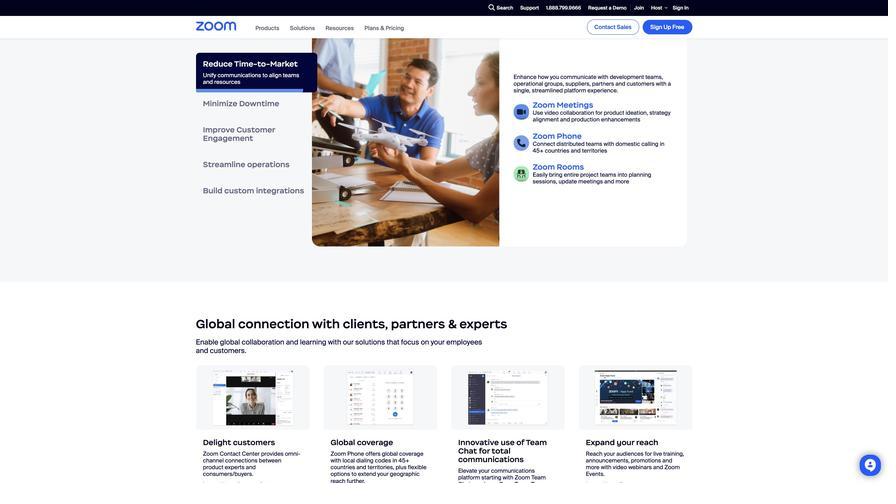 Task type: locate. For each thing, give the bounding box(es) containing it.
chat up elevate
[[458, 447, 477, 456]]

and down center
[[246, 464, 256, 472]]

partners up on
[[391, 317, 445, 332]]

experts down center
[[225, 464, 245, 472]]

1 vertical spatial in
[[393, 457, 397, 465]]

contact down delight
[[220, 451, 241, 458]]

0 horizontal spatial 45+
[[398, 457, 409, 465]]

for down experience.
[[596, 109, 603, 117]]

sign up free link
[[643, 20, 692, 34]]

platform inside innovative use of team chat for total communications elevate your communications platform starting with zoom team chat as a base. from zoom te
[[458, 474, 480, 482]]

1 horizontal spatial product
[[604, 109, 624, 117]]

streamlined
[[532, 87, 563, 94]]

and inside zoom rooms easily bring entire project teams into planning sessions, update meetings and more
[[604, 178, 614, 185]]

resources
[[214, 78, 240, 86]]

collaboration inside zoom meetings use video collaboration for product ideation, strategy alignment and production enhancements
[[560, 109, 594, 117]]

with left domestic
[[604, 140, 614, 148]]

coverage up offers
[[357, 438, 393, 448]]

for for product
[[596, 109, 603, 117]]

to inside reduce time-to-market unify communications to align teams and resources
[[263, 72, 268, 79]]

groups,
[[545, 80, 564, 87]]

1 horizontal spatial sign
[[673, 5, 683, 11]]

communications up starting
[[458, 455, 524, 465]]

reach
[[636, 438, 658, 448], [331, 478, 345, 484]]

and right live
[[662, 457, 672, 465]]

reach left further.
[[331, 478, 345, 484]]

teams down market
[[283, 72, 299, 79]]

1 vertical spatial product
[[203, 464, 223, 472]]

0 horizontal spatial experts
[[225, 464, 245, 472]]

reduce time-to-market unify communications to align teams and resources
[[203, 59, 299, 86]]

to-
[[257, 59, 270, 69]]

0 horizontal spatial collaboration
[[242, 338, 284, 347]]

to
[[263, 72, 268, 79], [352, 471, 357, 478]]

1 vertical spatial customers
[[233, 438, 275, 448]]

1 vertical spatial a
[[668, 80, 671, 87]]

0 vertical spatial to
[[263, 72, 268, 79]]

zoom meetings link
[[533, 100, 593, 110]]

customers up center
[[233, 438, 275, 448]]

plans
[[364, 24, 379, 32]]

platform
[[564, 87, 586, 94], [458, 474, 480, 482]]

you
[[550, 73, 559, 81]]

and inside zoom meetings use video collaboration for product ideation, strategy alignment and production enhancements
[[560, 116, 570, 123]]

phone left offers
[[347, 451, 364, 458]]

search
[[497, 5, 513, 11]]

a left demo
[[609, 5, 612, 11]]

2 chat from the top
[[458, 481, 471, 484]]

1 horizontal spatial reach
[[636, 438, 658, 448]]

for inside innovative use of team chat for total communications elevate your communications platform starting with zoom team chat as a base. from zoom te
[[479, 447, 490, 456]]

0 horizontal spatial contact
[[220, 451, 241, 458]]

and up zoom meetings use video collaboration for product ideation, strategy alignment and production enhancements
[[615, 80, 625, 87]]

partners right suppliers,
[[592, 80, 614, 87]]

customers up ideation,
[[627, 80, 655, 87]]

1 horizontal spatial more
[[616, 178, 629, 185]]

0 vertical spatial product
[[604, 109, 624, 117]]

in
[[684, 5, 689, 11]]

use
[[501, 438, 515, 448]]

0 horizontal spatial global
[[196, 317, 235, 332]]

coverage up flexible
[[399, 451, 423, 458]]

45+ inside 'zoom phone connect distributed teams with domestic calling in 45+ countries and territories'
[[533, 147, 544, 154]]

0 vertical spatial sign
[[673, 5, 683, 11]]

total
[[492, 447, 511, 456]]

0 vertical spatial global
[[220, 338, 240, 347]]

for
[[596, 109, 603, 117], [479, 447, 490, 456], [645, 451, 652, 458]]

contact left sales
[[594, 23, 616, 31]]

1 horizontal spatial &
[[448, 317, 457, 332]]

zoom inside delight customers zoom contact center provides omni- channel connections between product experts and consumers/buyers.
[[203, 451, 218, 458]]

1 horizontal spatial a
[[609, 5, 612, 11]]

product left ideation,
[[604, 109, 624, 117]]

0 vertical spatial reach
[[636, 438, 658, 448]]

request
[[588, 5, 608, 11]]

2 horizontal spatial a
[[668, 80, 671, 87]]

a right 'teams,'
[[668, 80, 671, 87]]

reach
[[586, 451, 603, 458]]

0 vertical spatial team
[[526, 438, 547, 448]]

innovative
[[458, 438, 499, 448]]

contact inside contact sales link
[[594, 23, 616, 31]]

collaboration inside the enable global collaboration and learning with our solutions that focus on your employees and customers.
[[242, 338, 284, 347]]

0 vertical spatial video
[[545, 109, 559, 117]]

0 horizontal spatial customers
[[233, 438, 275, 448]]

1 horizontal spatial to
[[352, 471, 357, 478]]

and down live
[[653, 464, 663, 472]]

collaboration down suppliers,
[[560, 109, 594, 117]]

1 vertical spatial contact
[[220, 451, 241, 458]]

0 vertical spatial teams
[[283, 72, 299, 79]]

global up local at left
[[331, 438, 355, 448]]

and up rooms
[[571, 147, 581, 154]]

meetings
[[557, 100, 593, 110]]

your
[[431, 338, 445, 347], [617, 438, 634, 448], [604, 451, 615, 458], [479, 468, 490, 475], [377, 471, 389, 478]]

experts inside delight customers zoom contact center provides omni- channel connections between product experts and consumers/buyers.
[[225, 464, 245, 472]]

video
[[545, 109, 559, 117], [613, 464, 627, 472]]

with up experience.
[[598, 73, 608, 81]]

experience.
[[587, 87, 618, 94]]

communications down the "time-"
[[217, 72, 261, 79]]

a
[[609, 5, 612, 11], [668, 80, 671, 87], [479, 481, 483, 484]]

alignment
[[533, 116, 559, 123]]

platform inside enhance how you communicate with development teams, operational groups, suppliers, partners and customers with a single, streamlined platform experience.
[[564, 87, 586, 94]]

time-
[[234, 59, 257, 69]]

and
[[203, 78, 213, 86], [615, 80, 625, 87], [560, 116, 570, 123], [571, 147, 581, 154], [604, 178, 614, 185], [286, 338, 298, 347], [196, 347, 208, 356], [662, 457, 672, 465], [246, 464, 256, 472], [356, 464, 366, 472], [653, 464, 663, 472]]

zoom meetings icon image
[[514, 104, 529, 120]]

global up "territories,"
[[382, 451, 398, 458]]

0 vertical spatial phone
[[557, 131, 582, 141]]

0 vertical spatial collaboration
[[560, 109, 594, 117]]

0 vertical spatial in
[[660, 140, 664, 148]]

into
[[618, 171, 627, 179]]

streamline
[[203, 160, 245, 169]]

solutions
[[355, 338, 385, 347]]

1 vertical spatial sign
[[650, 23, 662, 31]]

0 horizontal spatial a
[[479, 481, 483, 484]]

1 vertical spatial more
[[586, 464, 600, 472]]

countries down zoom phone link
[[545, 147, 569, 154]]

distributed
[[557, 140, 585, 148]]

1 horizontal spatial platform
[[564, 87, 586, 94]]

global connection with clients, partners & experts
[[196, 317, 507, 332]]

1 horizontal spatial countries
[[545, 147, 569, 154]]

1 vertical spatial global
[[382, 451, 398, 458]]

sessions,
[[533, 178, 557, 185]]

with down "reach"
[[601, 464, 611, 472]]

team right from
[[531, 474, 546, 482]]

and up further.
[[356, 464, 366, 472]]

teams right distributed
[[586, 140, 602, 148]]

communications up from
[[491, 468, 535, 475]]

0 vertical spatial contact
[[594, 23, 616, 31]]

dialing
[[356, 457, 374, 465]]

chat left as
[[458, 481, 471, 484]]

codes
[[375, 457, 391, 465]]

innovative use of chat for total communications image
[[451, 366, 565, 430]]

1 horizontal spatial customers
[[627, 80, 655, 87]]

0 horizontal spatial platform
[[458, 474, 480, 482]]

starting
[[481, 474, 501, 482]]

1 vertical spatial teams
[[586, 140, 602, 148]]

experts
[[459, 317, 507, 332], [225, 464, 245, 472]]

product down delight
[[203, 464, 223, 472]]

sign left in on the top of the page
[[673, 5, 683, 11]]

your inside the enable global collaboration and learning with our solutions that focus on your employees and customers.
[[431, 338, 445, 347]]

0 vertical spatial coverage
[[357, 438, 393, 448]]

with left local at left
[[331, 457, 341, 465]]

1 horizontal spatial video
[[613, 464, 627, 472]]

0 horizontal spatial countries
[[331, 464, 355, 472]]

countries
[[545, 147, 569, 154], [331, 464, 355, 472]]

45+ up geographic
[[398, 457, 409, 465]]

sign for sign up free
[[650, 23, 662, 31]]

1 vertical spatial platform
[[458, 474, 480, 482]]

more down "reach"
[[586, 464, 600, 472]]

0 horizontal spatial to
[[263, 72, 268, 79]]

video down audiences
[[613, 464, 627, 472]]

with up strategy
[[656, 80, 667, 87]]

build
[[203, 186, 223, 196]]

for inside expand your reach reach your audiences for live training, announcements, promotions and more with video webinars and zoom events.
[[645, 451, 652, 458]]

omni-
[[285, 451, 300, 458]]

global inside "global coverage zoom phone offers global coverage with local dialing codes in 45+ countries and territories, plus flexible options to extend your geographic reach further."
[[331, 438, 355, 448]]

0 horizontal spatial reach
[[331, 478, 345, 484]]

with inside expand your reach reach your audiences for live training, announcements, promotions and more with video webinars and zoom events.
[[601, 464, 611, 472]]

for left live
[[645, 451, 652, 458]]

and inside enhance how you communicate with development teams, operational groups, suppliers, partners and customers with a single, streamlined platform experience.
[[615, 80, 625, 87]]

sign in link
[[669, 0, 692, 16]]

1 vertical spatial collaboration
[[242, 338, 284, 347]]

0 vertical spatial 45+
[[533, 147, 544, 154]]

platform down communicate
[[564, 87, 586, 94]]

sign
[[673, 5, 683, 11], [650, 23, 662, 31]]

teams left into on the top
[[600, 171, 616, 179]]

reach up live
[[636, 438, 658, 448]]

integrations
[[256, 186, 304, 196]]

and inside delight customers zoom contact center provides omni- channel connections between product experts and consumers/buyers.
[[246, 464, 256, 472]]

support link
[[517, 0, 543, 16]]

0 vertical spatial platform
[[564, 87, 586, 94]]

for left total in the right of the page
[[479, 447, 490, 456]]

0 horizontal spatial product
[[203, 464, 223, 472]]

0 horizontal spatial for
[[479, 447, 490, 456]]

product
[[604, 109, 624, 117], [203, 464, 223, 472]]

1 vertical spatial global
[[331, 438, 355, 448]]

your inside innovative use of team chat for total communications elevate your communications platform starting with zoom team chat as a base. from zoom te
[[479, 468, 490, 475]]

your down codes in the bottom of the page
[[377, 471, 389, 478]]

zoom logo image
[[196, 22, 236, 31]]

rooms
[[557, 162, 584, 172]]

plus
[[396, 464, 407, 472]]

streamline operations
[[203, 160, 290, 169]]

connect
[[533, 140, 555, 148]]

flexible
[[408, 464, 427, 472]]

1 horizontal spatial in
[[660, 140, 664, 148]]

sign left up
[[650, 23, 662, 31]]

production
[[571, 116, 600, 123]]

with right starting
[[503, 474, 513, 482]]

custom
[[224, 186, 254, 196]]

contact
[[594, 23, 616, 31], [220, 451, 241, 458]]

0 horizontal spatial &
[[380, 24, 384, 32]]

connection
[[238, 317, 309, 332]]

1 horizontal spatial contact
[[594, 23, 616, 31]]

free
[[672, 23, 684, 31]]

1 vertical spatial experts
[[225, 464, 245, 472]]

product inside zoom meetings use video collaboration for product ideation, strategy alignment and production enhancements
[[604, 109, 624, 117]]

team right of
[[526, 438, 547, 448]]

market
[[270, 59, 298, 69]]

phone down production
[[557, 131, 582, 141]]

a right as
[[479, 481, 483, 484]]

0 vertical spatial customers
[[627, 80, 655, 87]]

0 horizontal spatial partners
[[391, 317, 445, 332]]

0 vertical spatial communications
[[217, 72, 261, 79]]

platform left starting
[[458, 474, 480, 482]]

partners inside enhance how you communicate with development teams, operational groups, suppliers, partners and customers with a single, streamlined platform experience.
[[592, 80, 614, 87]]

innovative use of team chat for total communications elevate your communications platform starting with zoom team chat as a base. from zoom te
[[458, 438, 555, 484]]

1 vertical spatial countries
[[331, 464, 355, 472]]

base.
[[484, 481, 498, 484]]

with left our
[[328, 338, 341, 347]]

0 horizontal spatial global
[[220, 338, 240, 347]]

& right plans at the top of the page
[[380, 24, 384, 32]]

1 horizontal spatial for
[[596, 109, 603, 117]]

and left learning
[[286, 338, 298, 347]]

in right calling
[[660, 140, 664, 148]]

1 horizontal spatial partners
[[592, 80, 614, 87]]

collaboration down connection
[[242, 338, 284, 347]]

and left resources
[[203, 78, 213, 86]]

global
[[196, 317, 235, 332], [331, 438, 355, 448]]

communicate
[[560, 73, 596, 81]]

1 vertical spatial coverage
[[399, 451, 423, 458]]

0 vertical spatial partners
[[592, 80, 614, 87]]

1 horizontal spatial coverage
[[399, 451, 423, 458]]

0 horizontal spatial more
[[586, 464, 600, 472]]

0 horizontal spatial phone
[[347, 451, 364, 458]]

your up base.
[[479, 468, 490, 475]]

0 vertical spatial global
[[196, 317, 235, 332]]

global right enable on the bottom left
[[220, 338, 240, 347]]

phone inside 'zoom phone connect distributed teams with domestic calling in 45+ countries and territories'
[[557, 131, 582, 141]]

45+ right 'phone system' image
[[533, 147, 544, 154]]

plans & pricing
[[364, 24, 404, 32]]

1 vertical spatial to
[[352, 471, 357, 478]]

team
[[526, 438, 547, 448], [531, 474, 546, 482]]

your right on
[[431, 338, 445, 347]]

geographic
[[390, 471, 420, 478]]

phone inside "global coverage zoom phone offers global coverage with local dialing codes in 45+ countries and territories, plus flexible options to extend your geographic reach further."
[[347, 451, 364, 458]]

development
[[610, 73, 644, 81]]

1 horizontal spatial collaboration
[[560, 109, 594, 117]]

expand your reach image
[[579, 366, 692, 430]]

1 horizontal spatial phone
[[557, 131, 582, 141]]

solutions
[[290, 24, 315, 32]]

zoom inside zoom rooms easily bring entire project teams into planning sessions, update meetings and more
[[533, 162, 555, 172]]

your down expand
[[604, 451, 615, 458]]

global up enable on the bottom left
[[196, 317, 235, 332]]

sales
[[617, 23, 632, 31]]

align
[[269, 72, 282, 79]]

extend
[[358, 471, 376, 478]]

in right codes in the bottom of the page
[[393, 457, 397, 465]]

zoom
[[533, 100, 555, 110], [533, 131, 555, 141], [533, 162, 555, 172], [203, 451, 218, 458], [331, 451, 346, 458], [664, 464, 680, 472], [515, 474, 530, 482], [514, 481, 530, 484]]

and down the zoom meetings link
[[560, 116, 570, 123]]

for inside zoom meetings use video collaboration for product ideation, strategy alignment and production enhancements
[[596, 109, 603, 117]]

more right meetings
[[616, 178, 629, 185]]

improve
[[203, 125, 235, 135]]

1 vertical spatial chat
[[458, 481, 471, 484]]

1 horizontal spatial global
[[382, 451, 398, 458]]

search image
[[489, 4, 495, 11], [489, 4, 495, 11]]

partners
[[592, 80, 614, 87], [391, 317, 445, 332]]

with inside innovative use of team chat for total communications elevate your communications platform starting with zoom team chat as a base. from zoom te
[[503, 474, 513, 482]]

& up employees
[[448, 317, 457, 332]]

0 horizontal spatial sign
[[650, 23, 662, 31]]

improve customer engagement
[[203, 125, 275, 143]]

1 vertical spatial video
[[613, 464, 627, 472]]

our
[[343, 338, 354, 347]]

0 vertical spatial a
[[609, 5, 612, 11]]

request a demo link
[[585, 0, 630, 16]]

ideation,
[[626, 109, 648, 117]]

1 horizontal spatial 45+
[[533, 147, 544, 154]]

2 vertical spatial a
[[479, 481, 483, 484]]

0 horizontal spatial coverage
[[357, 438, 393, 448]]

and left into on the top
[[604, 178, 614, 185]]

to left the extend
[[352, 471, 357, 478]]

1 vertical spatial reach
[[331, 478, 345, 484]]

reduce
[[203, 59, 233, 69]]

None search field
[[463, 2, 487, 14]]

0 vertical spatial more
[[616, 178, 629, 185]]

0 horizontal spatial video
[[545, 109, 559, 117]]

video right use
[[545, 109, 559, 117]]

countries up further.
[[331, 464, 355, 472]]

0 horizontal spatial in
[[393, 457, 397, 465]]

teams inside zoom rooms easily bring entire project teams into planning sessions, update meetings and more
[[600, 171, 616, 179]]

global inside "global coverage zoom phone offers global coverage with local dialing codes in 45+ countries and territories, plus flexible options to extend your geographic reach further."
[[382, 451, 398, 458]]

experts up employees
[[459, 317, 507, 332]]

1 vertical spatial 45+
[[398, 457, 409, 465]]

1 horizontal spatial global
[[331, 438, 355, 448]]

0 vertical spatial chat
[[458, 447, 477, 456]]

1 vertical spatial phone
[[347, 451, 364, 458]]

2 horizontal spatial for
[[645, 451, 652, 458]]

0 vertical spatial experts
[[459, 317, 507, 332]]

to left align
[[263, 72, 268, 79]]

customers.
[[210, 347, 246, 356]]

engagement
[[203, 134, 253, 143]]

2 vertical spatial teams
[[600, 171, 616, 179]]

0 vertical spatial countries
[[545, 147, 569, 154]]

global for global connection with clients, partners & experts
[[196, 317, 235, 332]]

how
[[538, 73, 549, 81]]



Task type: vqa. For each thing, say whether or not it's contained in the screenshot.
topmost Phone
yes



Task type: describe. For each thing, give the bounding box(es) containing it.
entire
[[564, 171, 579, 179]]

enhancements
[[601, 116, 640, 123]]

easily
[[533, 171, 548, 179]]

1.888.799.9666
[[546, 5, 581, 11]]

between
[[259, 457, 281, 465]]

in inside "global coverage zoom phone offers global coverage with local dialing codes in 45+ countries and territories, plus flexible options to extend your geographic reach further."
[[393, 457, 397, 465]]

product inside delight customers zoom contact center provides omni- channel connections between product experts and consumers/buyers.
[[203, 464, 223, 472]]

customers inside delight customers zoom contact center provides omni- channel connections between product experts and consumers/buyers.
[[233, 438, 275, 448]]

with up learning
[[312, 317, 340, 332]]

host
[[651, 5, 662, 11]]

communications inside reduce time-to-market unify communications to align teams and resources
[[217, 72, 261, 79]]

channel
[[203, 457, 224, 465]]

options
[[331, 471, 350, 478]]

and inside "global coverage zoom phone offers global coverage with local dialing codes in 45+ countries and territories, plus flexible options to extend your geographic reach further."
[[356, 464, 366, 472]]

webinars
[[628, 464, 652, 472]]

reduce time-to-market image
[[312, 12, 499, 247]]

0 vertical spatial &
[[380, 24, 384, 32]]

your up audiences
[[617, 438, 634, 448]]

1 vertical spatial partners
[[391, 317, 445, 332]]

resources
[[326, 24, 354, 32]]

join
[[634, 5, 644, 11]]

plans & pricing link
[[364, 24, 404, 32]]

zoom inside expand your reach reach your audiences for live training, announcements, promotions and more with video webinars and zoom events.
[[664, 464, 680, 472]]

local
[[343, 457, 355, 465]]

focus
[[401, 338, 419, 347]]

as
[[472, 481, 478, 484]]

contact sales link
[[587, 19, 639, 35]]

video inside zoom meetings use video collaboration for product ideation, strategy alignment and production enhancements
[[545, 109, 559, 117]]

global coverage image
[[324, 366, 437, 430]]

zoom rooms link
[[533, 162, 584, 172]]

further.
[[347, 478, 365, 484]]

customers inside enhance how you communicate with development teams, operational groups, suppliers, partners and customers with a single, streamlined platform experience.
[[627, 80, 655, 87]]

more inside expand your reach reach your audiences for live training, announcements, promotions and more with video webinars and zoom events.
[[586, 464, 600, 472]]

delight customers image
[[196, 366, 309, 430]]

bring
[[549, 171, 562, 179]]

live
[[653, 451, 662, 458]]

1 vertical spatial communications
[[458, 455, 524, 465]]

for for total
[[479, 447, 490, 456]]

project
[[580, 171, 599, 179]]

video inside expand your reach reach your audiences for live training, announcements, promotions and more with video webinars and zoom events.
[[613, 464, 627, 472]]

consumers/buyers.
[[203, 471, 253, 478]]

a inside enhance how you communicate with development teams, operational groups, suppliers, partners and customers with a single, streamlined platform experience.
[[668, 80, 671, 87]]

countries inside 'zoom phone connect distributed teams with domestic calling in 45+ countries and territories'
[[545, 147, 569, 154]]

announcements,
[[586, 457, 630, 465]]

zoom inside "global coverage zoom phone offers global coverage with local dialing codes in 45+ countries and territories, plus flexible options to extend your geographic reach further."
[[331, 451, 346, 458]]

territories
[[582, 147, 607, 154]]

1 horizontal spatial experts
[[459, 317, 507, 332]]

enhance
[[514, 73, 537, 81]]

with inside 'zoom phone connect distributed teams with domestic calling in 45+ countries and territories'
[[604, 140, 614, 148]]

promotions
[[631, 457, 661, 465]]

downtime
[[239, 99, 279, 109]]

and inside 'zoom phone connect distributed teams with domestic calling in 45+ countries and territories'
[[571, 147, 581, 154]]

your inside "global coverage zoom phone offers global coverage with local dialing codes in 45+ countries and territories, plus flexible options to extend your geographic reach further."
[[377, 471, 389, 478]]

products button
[[255, 24, 279, 32]]

calling
[[641, 140, 658, 148]]

on
[[421, 338, 429, 347]]

teams,
[[645, 73, 663, 81]]

sign up free
[[650, 23, 684, 31]]

sign in
[[673, 5, 689, 11]]

contact inside delight customers zoom contact center provides omni- channel connections between product experts and consumers/buyers.
[[220, 451, 241, 458]]

enable global collaboration and learning with our solutions that focus on your employees and customers.
[[196, 338, 482, 356]]

1 chat from the top
[[458, 447, 477, 456]]

resources button
[[326, 24, 354, 32]]

delight customers zoom contact center provides omni- channel connections between product experts and consumers/buyers.
[[203, 438, 300, 478]]

unify
[[203, 72, 216, 79]]

enhance how you communicate with development teams, operational groups, suppliers, partners and customers with a single, streamlined platform experience.
[[514, 73, 671, 94]]

minimize
[[203, 99, 237, 109]]

global coverage zoom phone offers global coverage with local dialing codes in 45+ countries and territories, plus flexible options to extend your geographic reach further.
[[331, 438, 427, 484]]

reach inside expand your reach reach your audiences for live training, announcements, promotions and more with video webinars and zoom events.
[[636, 438, 658, 448]]

global for global coverage zoom phone offers global coverage with local dialing codes in 45+ countries and territories, plus flexible options to extend your geographic reach further.
[[331, 438, 355, 448]]

offers
[[365, 451, 381, 458]]

join link
[[631, 0, 648, 16]]

audiences
[[616, 451, 644, 458]]

of
[[516, 438, 524, 448]]

training,
[[663, 451, 684, 458]]

to inside "global coverage zoom phone offers global coverage with local dialing codes in 45+ countries and territories, plus flexible options to extend your geographic reach further."
[[352, 471, 357, 478]]

domestic
[[616, 140, 640, 148]]

teams inside 'zoom phone connect distributed teams with domestic calling in 45+ countries and territories'
[[586, 140, 602, 148]]

with inside "global coverage zoom phone offers global coverage with local dialing codes in 45+ countries and territories, plus flexible options to extend your geographic reach further."
[[331, 457, 341, 465]]

contact sales
[[594, 23, 632, 31]]

request a demo
[[588, 5, 627, 11]]

reach inside "global coverage zoom phone offers global coverage with local dialing codes in 45+ countries and territories, plus flexible options to extend your geographic reach further."
[[331, 478, 345, 484]]

and left customers.
[[196, 347, 208, 356]]

more inside zoom rooms easily bring entire project teams into planning sessions, update meetings and more
[[616, 178, 629, 185]]

1 vertical spatial &
[[448, 317, 457, 332]]

countries inside "global coverage zoom phone offers global coverage with local dialing codes in 45+ countries and territories, plus flexible options to extend your geographic reach further."
[[331, 464, 355, 472]]

strategy
[[649, 109, 671, 117]]

minimize downtime
[[203, 99, 279, 109]]

expand
[[586, 438, 615, 448]]

teams inside reduce time-to-market unify communications to align teams and resources
[[283, 72, 299, 79]]

in inside 'zoom phone connect distributed teams with domestic calling in 45+ countries and territories'
[[660, 140, 664, 148]]

provides
[[261, 451, 284, 458]]

suppliers,
[[566, 80, 591, 87]]

sign for sign in
[[673, 5, 683, 11]]

from
[[499, 481, 513, 484]]

zoom phone connect distributed teams with domestic calling in 45+ countries and territories
[[533, 131, 664, 154]]

a inside innovative use of team chat for total communications elevate your communications platform starting with zoom team chat as a base. from zoom te
[[479, 481, 483, 484]]

enable
[[196, 338, 218, 347]]

1.888.799.9666 link
[[543, 0, 585, 16]]

zoom inside 'zoom phone connect distributed teams with domestic calling in 45+ countries and territories'
[[533, 131, 555, 141]]

with inside the enable global collaboration and learning with our solutions that focus on your employees and customers.
[[328, 338, 341, 347]]

clients,
[[343, 317, 388, 332]]

zoom meetings use video collaboration for product ideation, strategy alignment and production enhancements
[[533, 100, 671, 123]]

territories,
[[368, 464, 394, 472]]

2 vertical spatial communications
[[491, 468, 535, 475]]

zoom rooms easily bring entire project teams into planning sessions, update meetings and more
[[533, 162, 651, 185]]

up
[[664, 23, 671, 31]]

zoom inside zoom meetings use video collaboration for product ideation, strategy alignment and production enhancements
[[533, 100, 555, 110]]

operations
[[247, 160, 290, 169]]

zoom phone link
[[533, 131, 582, 141]]

update
[[559, 178, 577, 185]]

zoom rooms icon image
[[514, 166, 529, 182]]

use
[[533, 109, 543, 117]]

planning
[[629, 171, 651, 179]]

and inside reduce time-to-market unify communications to align teams and resources
[[203, 78, 213, 86]]

phone system image
[[514, 135, 529, 151]]

global inside the enable global collaboration and learning with our solutions that focus on your employees and customers.
[[220, 338, 240, 347]]

45+ inside "global coverage zoom phone offers global coverage with local dialing codes in 45+ countries and territories, plus flexible options to extend your geographic reach further."
[[398, 457, 409, 465]]

1 vertical spatial team
[[531, 474, 546, 482]]



